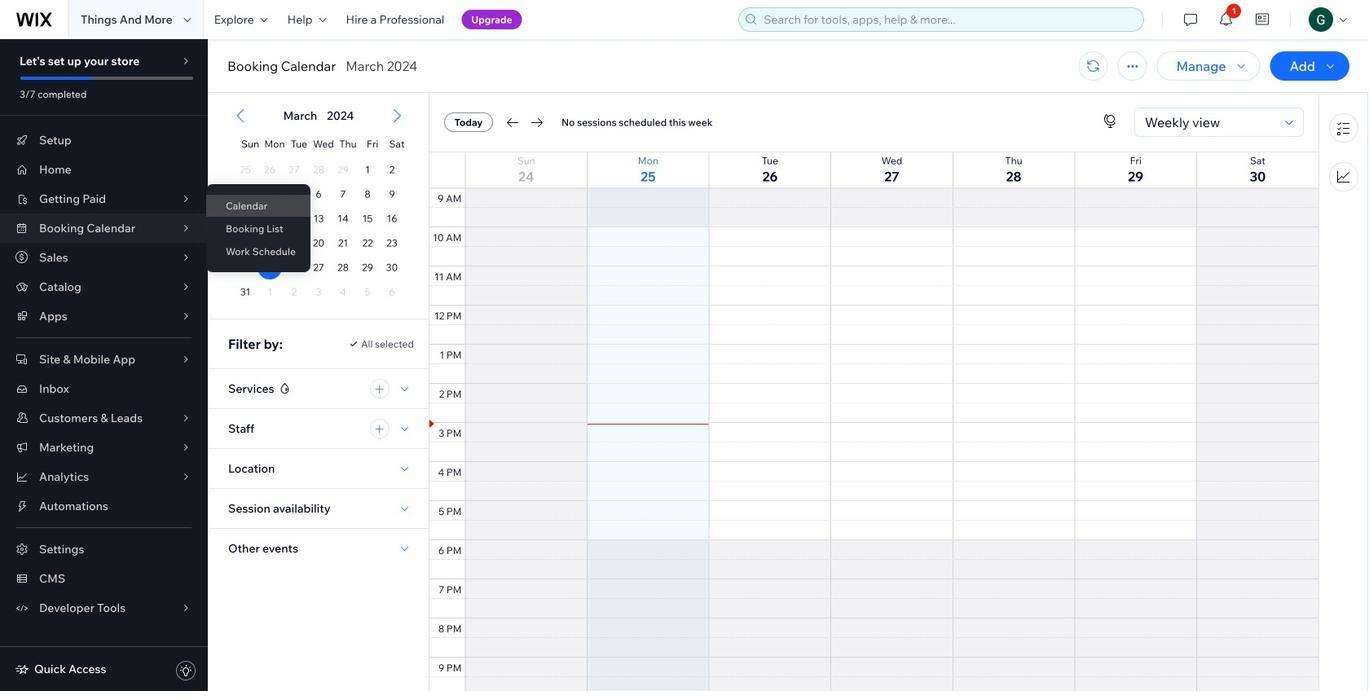 Task type: locate. For each thing, give the bounding box(es) containing it.
row group
[[219, 157, 419, 319]]

1 horizontal spatial grid
[[430, 0, 1319, 691]]

Search for tools, apps, help & more... field
[[759, 8, 1139, 31]]

row
[[238, 128, 409, 157], [430, 152, 1319, 188], [233, 157, 404, 182], [233, 182, 404, 206], [233, 206, 404, 231], [233, 231, 404, 255], [233, 255, 404, 280]]

monday, march 25, 2024 cell
[[258, 255, 282, 280]]

grid
[[430, 0, 1319, 691], [219, 94, 419, 319]]

menu
[[1320, 104, 1368, 201]]

alert
[[279, 108, 359, 123]]

None field
[[1141, 108, 1281, 136]]



Task type: vqa. For each thing, say whether or not it's contained in the screenshot.
Sidebar element
yes



Task type: describe. For each thing, give the bounding box(es) containing it.
sidebar element
[[0, 39, 208, 691]]

0 horizontal spatial grid
[[219, 94, 419, 319]]



